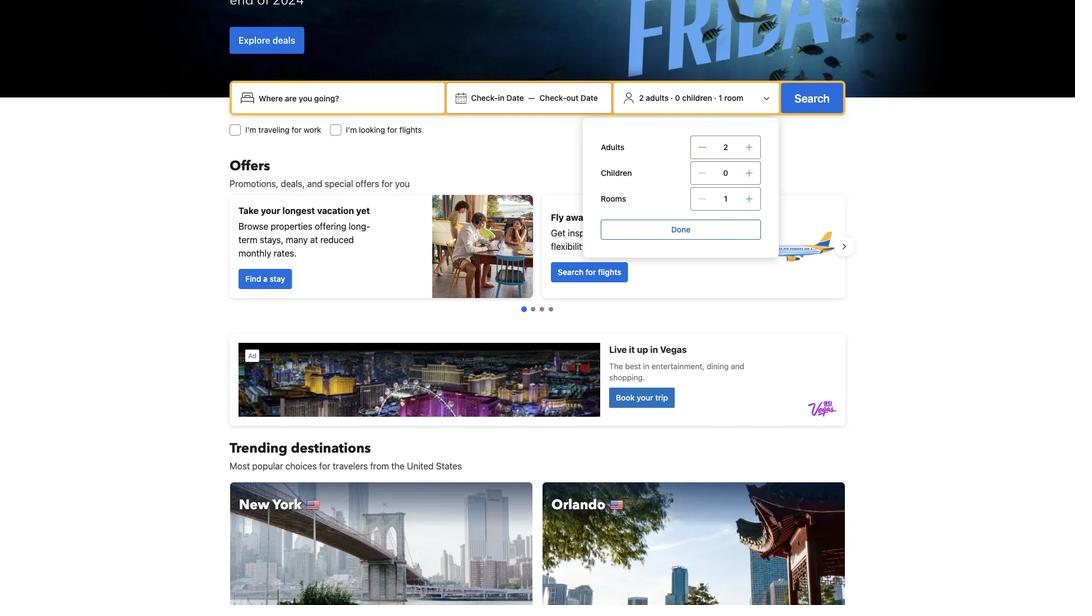 Task type: locate. For each thing, give the bounding box(es) containing it.
take your longest vacation yet image
[[433, 195, 533, 298]]

find
[[245, 274, 261, 284]]

search inside button
[[795, 91, 830, 104]]

· right 'children'
[[715, 93, 717, 103]]

2 check- from the left
[[540, 93, 567, 103]]

your
[[261, 205, 281, 216], [602, 212, 621, 223]]

trending
[[230, 439, 288, 457]]

and left book
[[648, 228, 664, 238]]

0 horizontal spatial date
[[507, 93, 524, 103]]

2 inside button
[[639, 93, 644, 103]]

0 vertical spatial and
[[307, 178, 323, 189]]

0 horizontal spatial vacation
[[317, 205, 354, 216]]

search for search
[[795, 91, 830, 104]]

progress bar inside main content
[[522, 306, 554, 312]]

1 horizontal spatial check-
[[540, 93, 567, 103]]

for down the destinations
[[319, 461, 331, 472]]

fly away to your dream vacation image
[[759, 207, 837, 286]]

date right out
[[581, 93, 598, 103]]

you
[[395, 178, 410, 189]]

search for flights link
[[551, 262, 629, 282]]

for
[[292, 125, 302, 134], [388, 125, 398, 134], [382, 178, 393, 189], [586, 268, 596, 277], [319, 461, 331, 472]]

·
[[671, 93, 674, 103], [715, 93, 717, 103]]

1 horizontal spatial date
[[581, 93, 598, 103]]

yet
[[356, 205, 370, 216]]

0 horizontal spatial 2
[[639, 93, 644, 103]]

0 horizontal spatial search
[[558, 268, 584, 277]]

for down flexibility
[[586, 268, 596, 277]]

choices
[[286, 461, 317, 472]]

explore deals
[[239, 35, 295, 46]]

flights left with
[[689, 228, 714, 238]]

destinations
[[291, 439, 371, 457]]

1 horizontal spatial 0
[[724, 168, 729, 178]]

get
[[551, 228, 566, 238]]

—
[[529, 93, 535, 103]]

work
[[304, 125, 321, 134]]

and
[[307, 178, 323, 189], [648, 228, 664, 238]]

looking
[[359, 125, 385, 134]]

date right the in
[[507, 93, 524, 103]]

your right to
[[602, 212, 621, 223]]

2 vertical spatial flights
[[598, 268, 622, 277]]

stays,
[[260, 234, 284, 245]]

1 up with
[[724, 194, 728, 203]]

and right deals,
[[307, 178, 323, 189]]

term
[[239, 234, 258, 245]]

long-
[[349, 221, 371, 232]]

offers
[[356, 178, 379, 189]]

travelers
[[333, 461, 368, 472]]

vacation
[[317, 205, 354, 216], [653, 212, 690, 223]]

book
[[666, 228, 686, 238]]

1 vertical spatial 1
[[724, 194, 728, 203]]

inspired
[[568, 228, 601, 238]]

check-in date — check-out date
[[471, 93, 598, 103]]

· right adults
[[671, 93, 674, 103]]

with
[[716, 228, 733, 238]]

vacation up offering at the left top of the page
[[317, 205, 354, 216]]

2 down room
[[724, 143, 729, 152]]

1 horizontal spatial vacation
[[653, 212, 690, 223]]

rates.
[[274, 248, 297, 259]]

reduced
[[321, 234, 354, 245]]

for inside trending destinations most popular choices for travelers from the united states
[[319, 461, 331, 472]]

0 inside button
[[676, 93, 681, 103]]

1 horizontal spatial 1
[[724, 194, 728, 203]]

0 horizontal spatial flights
[[400, 125, 422, 134]]

1 horizontal spatial 2
[[724, 143, 729, 152]]

0 horizontal spatial 0
[[676, 93, 681, 103]]

0 horizontal spatial your
[[261, 205, 281, 216]]

children
[[683, 93, 713, 103]]

0 horizontal spatial 1
[[719, 93, 723, 103]]

1 horizontal spatial ·
[[715, 93, 717, 103]]

most
[[230, 461, 250, 472]]

done button
[[601, 220, 761, 240]]

new york
[[239, 496, 302, 514]]

progress bar
[[522, 306, 554, 312]]

for left you
[[382, 178, 393, 189]]

offers promotions, deals, and special offers for you
[[230, 157, 410, 189]]

0 vertical spatial 1
[[719, 93, 723, 103]]

0 vertical spatial search
[[795, 91, 830, 104]]

2 for 2 adults · 0 children · 1 room
[[639, 93, 644, 103]]

0
[[676, 93, 681, 103], [724, 168, 729, 178]]

flights right the looking
[[400, 125, 422, 134]]

browse
[[239, 221, 269, 232]]

at
[[310, 234, 318, 245]]

trending destinations most popular choices for travelers from the united states
[[230, 439, 462, 472]]

1 horizontal spatial and
[[648, 228, 664, 238]]

search
[[795, 91, 830, 104], [558, 268, 584, 277]]

check-
[[471, 93, 498, 103], [540, 93, 567, 103]]

i'm
[[245, 125, 256, 134]]

done
[[672, 225, 691, 234]]

check- left —
[[471, 93, 498, 103]]

2
[[639, 93, 644, 103], [724, 143, 729, 152]]

1 left room
[[719, 93, 723, 103]]

0 vertical spatial 0
[[676, 93, 681, 103]]

and inside offers promotions, deals, and special offers for you
[[307, 178, 323, 189]]

offers
[[230, 157, 270, 175]]

1 vertical spatial search
[[558, 268, 584, 277]]

dream
[[624, 212, 651, 223]]

fly
[[551, 212, 564, 223]]

main content
[[221, 157, 855, 605]]

orlando link
[[542, 482, 846, 605]]

check-in date button
[[467, 88, 529, 108]]

offering
[[315, 221, 347, 232]]

vacation up done
[[653, 212, 690, 223]]

search inside region
[[558, 268, 584, 277]]

1 horizontal spatial search
[[795, 91, 830, 104]]

search for search for flights
[[558, 268, 584, 277]]

0 horizontal spatial ·
[[671, 93, 674, 103]]

1 vertical spatial flights
[[689, 228, 714, 238]]

find a stay
[[245, 274, 285, 284]]

flights down '–'
[[598, 268, 622, 277]]

search button
[[782, 83, 844, 113]]

1 vertical spatial 0
[[724, 168, 729, 178]]

your inside fly away to your dream vacation get inspired – compare and book flights with flexibility
[[602, 212, 621, 223]]

1 vertical spatial and
[[648, 228, 664, 238]]

0 horizontal spatial check-
[[471, 93, 498, 103]]

2 left adults
[[639, 93, 644, 103]]

1
[[719, 93, 723, 103], [724, 194, 728, 203]]

your inside take your longest vacation yet browse properties offering long- term stays, many at reduced monthly rates.
[[261, 205, 281, 216]]

flights
[[400, 125, 422, 134], [689, 228, 714, 238], [598, 268, 622, 277]]

new york link
[[230, 482, 533, 605]]

properties
[[271, 221, 313, 232]]

region
[[221, 191, 855, 303]]

0 vertical spatial 2
[[639, 93, 644, 103]]

rooms
[[601, 194, 627, 203]]

check- right —
[[540, 93, 567, 103]]

2 date from the left
[[581, 93, 598, 103]]

region containing take your longest vacation yet
[[221, 191, 855, 303]]

main content containing offers
[[221, 157, 855, 605]]

2 horizontal spatial flights
[[689, 228, 714, 238]]

0 horizontal spatial and
[[307, 178, 323, 189]]

your right "take"
[[261, 205, 281, 216]]

date
[[507, 93, 524, 103], [581, 93, 598, 103]]

1 vertical spatial 2
[[724, 143, 729, 152]]

to
[[591, 212, 600, 223]]

1 horizontal spatial your
[[602, 212, 621, 223]]

1 date from the left
[[507, 93, 524, 103]]

orlando
[[552, 496, 606, 514]]

flexibility
[[551, 241, 587, 252]]



Task type: describe. For each thing, give the bounding box(es) containing it.
vacation inside fly away to your dream vacation get inspired – compare and book flights with flexibility
[[653, 212, 690, 223]]

a
[[263, 274, 268, 284]]

and inside fly away to your dream vacation get inspired – compare and book flights with flexibility
[[648, 228, 664, 238]]

search for flights
[[558, 268, 622, 277]]

the
[[392, 461, 405, 472]]

popular
[[252, 461, 283, 472]]

adults
[[601, 143, 625, 152]]

traveling
[[259, 125, 290, 134]]

monthly
[[239, 248, 271, 259]]

find a stay link
[[239, 269, 292, 289]]

take
[[239, 205, 259, 216]]

in
[[498, 93, 505, 103]]

for left work
[[292, 125, 302, 134]]

new
[[239, 496, 270, 514]]

i'm
[[346, 125, 357, 134]]

take your longest vacation yet browse properties offering long- term stays, many at reduced monthly rates.
[[239, 205, 371, 259]]

2 adults · 0 children · 1 room
[[639, 93, 744, 103]]

1 check- from the left
[[471, 93, 498, 103]]

Where are you going? field
[[254, 88, 440, 108]]

adults
[[646, 93, 669, 103]]

room
[[725, 93, 744, 103]]

i'm traveling for work
[[245, 125, 321, 134]]

away
[[566, 212, 589, 223]]

2 adults · 0 children · 1 room button
[[619, 87, 775, 109]]

fly away to your dream vacation get inspired – compare and book flights with flexibility
[[551, 212, 733, 252]]

out
[[567, 93, 579, 103]]

stay
[[270, 274, 285, 284]]

2 for 2
[[724, 143, 729, 152]]

i'm looking for flights
[[346, 125, 422, 134]]

united
[[407, 461, 434, 472]]

deals
[[273, 35, 295, 46]]

longest
[[283, 205, 315, 216]]

check-out date button
[[535, 88, 603, 108]]

1 horizontal spatial flights
[[598, 268, 622, 277]]

flights inside fly away to your dream vacation get inspired – compare and book flights with flexibility
[[689, 228, 714, 238]]

2 · from the left
[[715, 93, 717, 103]]

states
[[436, 461, 462, 472]]

special
[[325, 178, 353, 189]]

for right the looking
[[388, 125, 398, 134]]

many
[[286, 234, 308, 245]]

vacation inside take your longest vacation yet browse properties offering long- term stays, many at reduced monthly rates.
[[317, 205, 354, 216]]

1 inside "2 adults · 0 children · 1 room" button
[[719, 93, 723, 103]]

promotions,
[[230, 178, 279, 189]]

1 · from the left
[[671, 93, 674, 103]]

children
[[601, 168, 632, 178]]

for inside offers promotions, deals, and special offers for you
[[382, 178, 393, 189]]

0 vertical spatial flights
[[400, 125, 422, 134]]

explore
[[239, 35, 271, 46]]

compare
[[610, 228, 646, 238]]

deals,
[[281, 178, 305, 189]]

–
[[603, 228, 608, 238]]

explore deals link
[[230, 27, 304, 54]]

york
[[273, 496, 302, 514]]

advertisement region
[[230, 334, 846, 426]]

from
[[370, 461, 389, 472]]



Task type: vqa. For each thing, say whether or not it's contained in the screenshot.
·
yes



